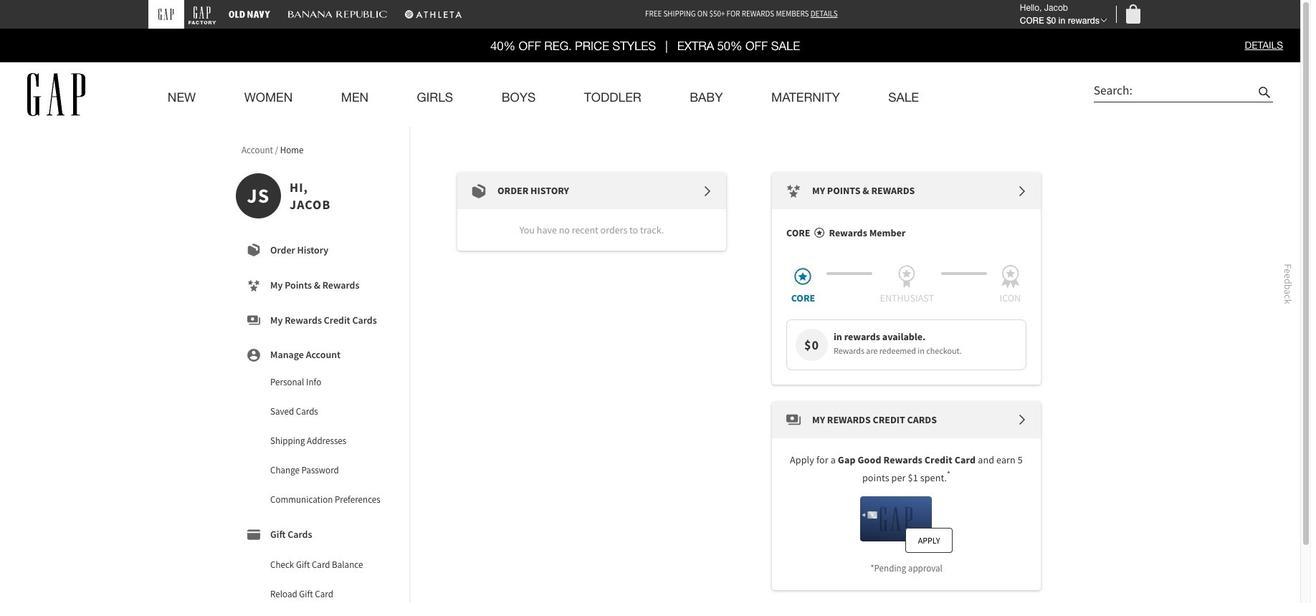 Task type: locate. For each thing, give the bounding box(es) containing it.
open my account menu image
[[1101, 18, 1108, 23]]

apply for a gap good rewards credit card image
[[860, 497, 932, 542]]

0 horizontal spatial arrow image
[[704, 185, 712, 198]]

my points & rewards image
[[787, 184, 801, 198], [247, 280, 260, 292]]

1 horizontal spatial tier image
[[1002, 266, 1020, 289]]

order history image
[[247, 244, 260, 257]]

1 vertical spatial my points & rewards image
[[247, 280, 260, 292]]

1 vertical spatial arrow image
[[1018, 414, 1027, 427]]

None search field
[[1080, 74, 1273, 115]]

0 horizontal spatial my points & rewards image
[[247, 280, 260, 292]]

0 vertical spatial arrow image
[[704, 185, 712, 198]]

1 tier image from the left
[[792, 266, 815, 288]]

arrow image
[[704, 185, 712, 198], [1018, 414, 1027, 427]]

tier image
[[792, 266, 815, 288], [1002, 266, 1020, 289]]

banana republic image
[[288, 6, 387, 23]]

1 horizontal spatial arrow image
[[1018, 414, 1027, 427]]

order history image
[[472, 184, 486, 198]]

search search field
[[1094, 82, 1257, 102]]

gap image
[[159, 8, 174, 20]]

athleta image
[[404, 6, 463, 23]]

1 horizontal spatial my points & rewards image
[[787, 184, 801, 198]]

core image
[[815, 228, 825, 238]]

40% off reg. price styles image
[[0, 29, 1301, 63]]

gift cards image
[[247, 529, 260, 542]]

0 horizontal spatial tier image
[[792, 266, 815, 288]]



Task type: describe. For each thing, give the bounding box(es) containing it.
arrow image for order history icon
[[704, 185, 712, 198]]

0 vertical spatial my points & rewards image
[[787, 184, 801, 198]]

manage account image
[[247, 349, 260, 362]]

arrow image
[[1018, 185, 1027, 198]]

gap factory image
[[188, 4, 216, 25]]

my rewards credit cards image
[[787, 413, 801, 428]]

arrow image for my rewards credit cards image
[[1018, 414, 1027, 427]]

gap logo image
[[27, 73, 85, 116]]

my rewards credit cards image
[[247, 314, 260, 327]]

tier image
[[899, 266, 916, 288]]

2 tier image from the left
[[1002, 266, 1020, 289]]

old navy image
[[229, 6, 270, 23]]



Task type: vqa. For each thing, say whether or not it's contained in the screenshot.
search search field
yes



